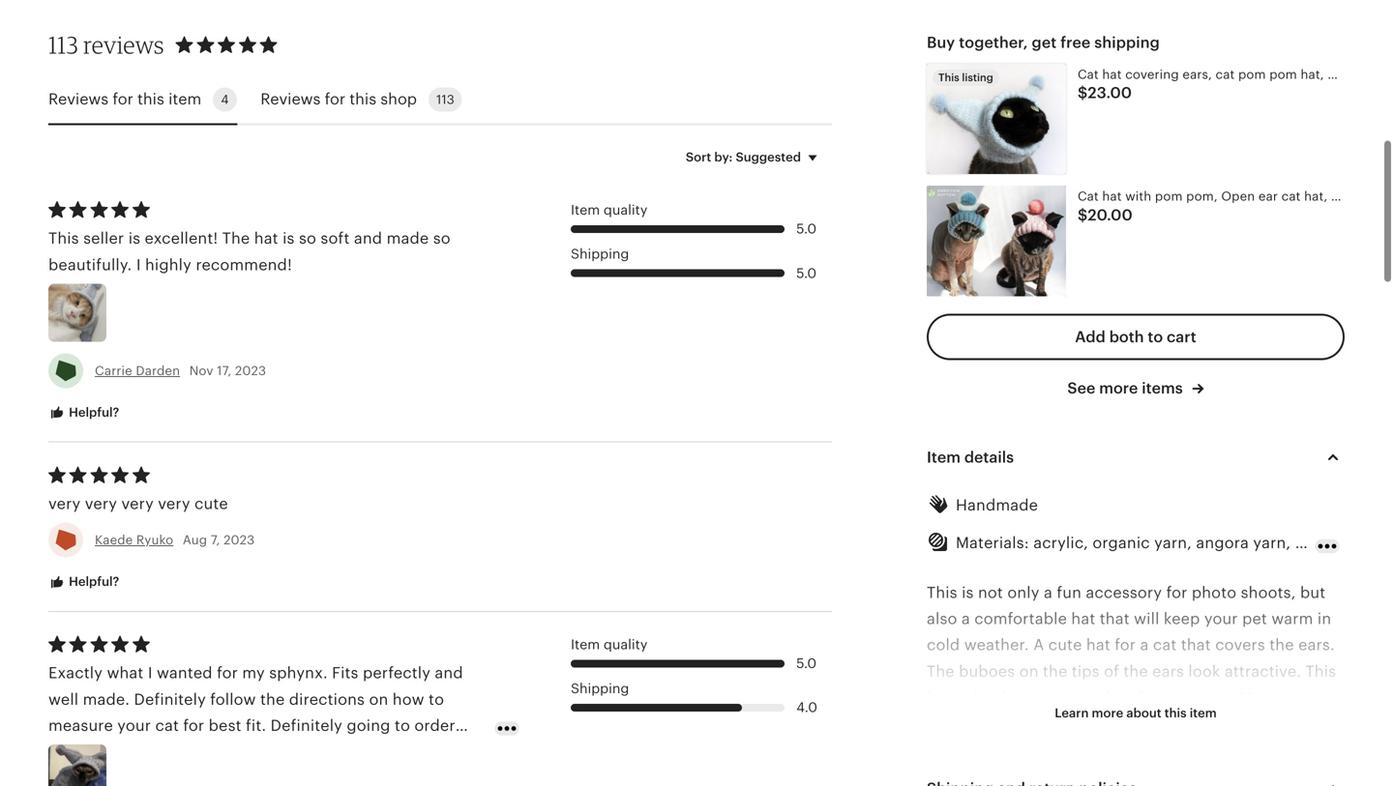 Task type: describe. For each thing, give the bounding box(es) containing it.
is left 'soft'
[[283, 230, 295, 247]]

beautifully.
[[48, 256, 132, 274]]

your inside exactly what i wanted for my sphynx. fits perfectly and well made. definitely follow the directions on how to measure your cat for best fit. definitely going to order again when my cat grows out of these!
[[117, 718, 151, 735]]

of inside this is not only a fun accessory for photo shoots, but also a comfortable hat that will keep your pet warm in cold weather. a cute hat for a cat that covers the ears. the buboes on the tips of the ears look attractive. this funny hat is very warm, knit from angora. many pets are reluctant to wear hats and caps must be additionally fixed. this hat for a pet is extremely comfortable. the hat is fixed on the pet's f
[[1104, 663, 1120, 681]]

20.00
[[1088, 206, 1133, 224]]

buboes
[[959, 663, 1016, 681]]

reviews for reviews for this shop
[[261, 91, 321, 108]]

ryuko
[[136, 533, 174, 548]]

and for soft
[[354, 230, 382, 247]]

details
[[965, 449, 1014, 466]]

warm,
[[1055, 690, 1102, 707]]

i inside exactly what i wanted for my sphynx. fits perfectly and well made. definitely follow the directions on how to measure your cat for best fit. definitely going to order again when my cat grows out of these!
[[148, 665, 153, 682]]

listing
[[962, 71, 994, 84]]

item inside dropdown button
[[927, 449, 961, 466]]

and for perfectly
[[435, 665, 463, 682]]

buy
[[927, 34, 956, 51]]

reviews for this item
[[48, 91, 202, 108]]

see
[[1068, 380, 1096, 397]]

carrie
[[95, 364, 132, 378]]

this is not only a fun accessory for photo shoots, but also a comfortable hat that will keep your pet warm in cold weather. a cute hat for a cat that covers the ears. the buboes on the tips of the ears look attractive. this funny hat is very warm, knit from angora. many pets are reluctant to wear hats and caps must be additionally fixed. this hat for a pet is extremely comfortable. the hat is fixed on the pet's f
[[927, 584, 1345, 787]]

2 helpful? from the top
[[66, 575, 119, 590]]

0 vertical spatial pet
[[1243, 611, 1268, 628]]

exactly what i wanted for my sphynx. fits perfectly and well made. definitely follow the directions on how to measure your cat for best fit. definitely going to order again when my cat grows out of these!
[[48, 665, 463, 761]]

for down "reviews" at left top
[[113, 91, 133, 108]]

together,
[[959, 34, 1028, 51]]

very very very very cute
[[48, 496, 228, 513]]

hat down 'buboes'
[[974, 690, 998, 707]]

hat up tips
[[1087, 637, 1111, 654]]

add
[[1076, 329, 1106, 346]]

follow
[[210, 691, 256, 709]]

accessory
[[1086, 584, 1163, 602]]

is left not
[[962, 584, 974, 602]]

what
[[107, 665, 144, 682]]

buy together, get free shipping
[[927, 34, 1160, 51]]

and inside this is not only a fun accessory for photo shoots, but also a comfortable hat that will keep your pet warm in cold weather. a cute hat for a cat that covers the ears. the buboes on the tips of the ears look attractive. this funny hat is very warm, knit from angora. many pets are reluctant to wear hats and caps must be additionally fixed. this hat for a pet is extremely comfortable. the hat is fixed on the pet's f
[[1124, 716, 1153, 733]]

aug
[[183, 533, 207, 548]]

nov
[[189, 364, 213, 378]]

113 for 113
[[437, 92, 455, 107]]

both
[[1110, 329, 1144, 346]]

going
[[347, 718, 391, 735]]

reviews
[[83, 30, 164, 59]]

out
[[244, 744, 269, 761]]

more for learn
[[1092, 706, 1124, 721]]

add both to cart
[[1076, 329, 1197, 346]]

in
[[1318, 611, 1332, 628]]

23.00
[[1088, 84, 1133, 102]]

by:
[[715, 150, 733, 164]]

2 vertical spatial the
[[1029, 769, 1056, 786]]

this down ears.
[[1306, 663, 1337, 681]]

sort by: suggested button
[[671, 137, 839, 177]]

hat down fun
[[1072, 611, 1096, 628]]

covers
[[1216, 637, 1266, 654]]

2023 for kaede ryuko aug 7, 2023
[[224, 533, 255, 548]]

2 so from the left
[[433, 230, 451, 247]]

soft
[[321, 230, 350, 247]]

sort by: suggested
[[686, 150, 801, 164]]

fit.
[[246, 718, 266, 735]]

for down will
[[1115, 637, 1136, 654]]

113 reviews
[[48, 30, 164, 59]]

item quality for 5.0
[[571, 202, 648, 218]]

0 vertical spatial definitely
[[134, 691, 206, 709]]

learn
[[1055, 706, 1089, 721]]

this inside dropdown button
[[1165, 706, 1187, 721]]

a
[[1034, 637, 1045, 654]]

1 vertical spatial my
[[139, 744, 162, 761]]

hat down fixed.
[[1061, 769, 1085, 786]]

learn more about this item
[[1055, 706, 1217, 721]]

see more items link
[[1068, 378, 1205, 400]]

more for see
[[1100, 380, 1139, 397]]

shop
[[381, 91, 417, 108]]

directions
[[289, 691, 365, 709]]

shipping
[[1095, 34, 1160, 51]]

shipping for 4.0
[[571, 681, 629, 697]]

quality for 4.0
[[604, 637, 648, 653]]

recommend!
[[196, 256, 292, 274]]

1 vertical spatial cat
[[155, 718, 179, 735]]

free
[[1061, 34, 1091, 51]]

the down warm
[[1270, 637, 1295, 654]]

add both to cart button
[[927, 314, 1345, 360]]

17,
[[217, 364, 232, 378]]

again
[[48, 744, 90, 761]]

when
[[94, 744, 135, 761]]

hat inside this seller is excellent! the hat is so soft and made so beautifully. i highly recommend!
[[254, 230, 278, 247]]

item inside tab list
[[168, 91, 202, 108]]

wear
[[1047, 716, 1084, 733]]

$ for 20.00
[[1078, 206, 1088, 224]]

item for 4.0
[[571, 637, 600, 653]]

highly
[[145, 256, 192, 274]]

quality for 5.0
[[604, 202, 648, 218]]

0 horizontal spatial pet
[[1168, 742, 1193, 760]]

photo
[[1192, 584, 1237, 602]]

tips
[[1072, 663, 1100, 681]]

ears
[[1153, 663, 1185, 681]]

a left fun
[[1044, 584, 1053, 602]]

2023 for carrie darden nov 17, 2023
[[235, 364, 266, 378]]

this seller is excellent! the hat is so soft and made so beautifully. i highly recommend!
[[48, 230, 451, 274]]

but
[[1301, 584, 1326, 602]]

knit
[[1106, 690, 1134, 707]]

on inside exactly what i wanted for my sphynx. fits perfectly and well made. definitely follow the directions on how to measure your cat for best fit. definitely going to order again when my cat grows out of these!
[[369, 691, 388, 709]]

attractive.
[[1225, 663, 1302, 681]]

this for shop
[[350, 91, 377, 108]]

items
[[1142, 380, 1183, 397]]

7,
[[211, 533, 220, 548]]

exactly
[[48, 665, 103, 682]]

fun
[[1057, 584, 1082, 602]]

get
[[1032, 34, 1057, 51]]

shoots,
[[1241, 584, 1296, 602]]

ears.
[[1299, 637, 1335, 654]]

view details of this review photo by eleanor image
[[48, 745, 106, 787]]



Task type: locate. For each thing, give the bounding box(es) containing it.
1 vertical spatial on
[[369, 691, 388, 709]]

best
[[209, 718, 242, 735]]

0 vertical spatial helpful? button
[[34, 395, 134, 431]]

$ 20.00
[[1078, 206, 1133, 224]]

0 horizontal spatial definitely
[[134, 691, 206, 709]]

0 vertical spatial $
[[1078, 84, 1088, 102]]

2 horizontal spatial this
[[1165, 706, 1187, 721]]

the down fixed.
[[1029, 769, 1056, 786]]

view details of this review photo by carrie darden image
[[48, 284, 106, 342]]

1 5.0 from the top
[[797, 221, 817, 237]]

1 vertical spatial shipping
[[571, 681, 629, 697]]

0 horizontal spatial i
[[136, 256, 141, 274]]

this up also
[[927, 584, 958, 602]]

item inside "learn more about this item" dropdown button
[[1190, 706, 1217, 721]]

reviews right 4
[[261, 91, 321, 108]]

1 $ from the top
[[1078, 84, 1088, 102]]

0 horizontal spatial the
[[222, 230, 250, 247]]

0 vertical spatial 2023
[[235, 364, 266, 378]]

2 vertical spatial item
[[571, 637, 600, 653]]

suggested
[[736, 150, 801, 164]]

learn more about this item button
[[1041, 696, 1232, 731]]

1 vertical spatial more
[[1092, 706, 1124, 721]]

on up going
[[369, 691, 388, 709]]

this left "listing"
[[939, 71, 960, 84]]

1 vertical spatial of
[[274, 744, 289, 761]]

this
[[939, 71, 960, 84], [48, 230, 79, 247], [927, 584, 958, 602], [1306, 663, 1337, 681], [1066, 742, 1097, 760]]

measure
[[48, 718, 113, 735]]

1 vertical spatial item quality
[[571, 637, 648, 653]]

more
[[1100, 380, 1139, 397], [1092, 706, 1124, 721]]

0 vertical spatial item
[[571, 202, 600, 218]]

to up fixed.
[[1028, 716, 1043, 733]]

0 horizontal spatial of
[[274, 744, 289, 761]]

0 vertical spatial quality
[[604, 202, 648, 218]]

weather.
[[965, 637, 1030, 654]]

2 vertical spatial cat
[[166, 744, 190, 761]]

0 horizontal spatial your
[[117, 718, 151, 735]]

helpful? button down the kaede
[[34, 565, 134, 601]]

1 so from the left
[[299, 230, 317, 247]]

1 vertical spatial $
[[1078, 206, 1088, 224]]

0 horizontal spatial item
[[168, 91, 202, 108]]

pet's
[[1199, 769, 1236, 786]]

0 vertical spatial shipping
[[571, 246, 629, 262]]

to up order
[[429, 691, 444, 709]]

1 horizontal spatial your
[[1205, 611, 1239, 628]]

must
[[1197, 716, 1235, 733]]

1 vertical spatial the
[[927, 663, 955, 681]]

see more items
[[1068, 380, 1187, 397]]

i inside this seller is excellent! the hat is so soft and made so beautifully. i highly recommend!
[[136, 256, 141, 274]]

$ down free
[[1078, 84, 1088, 102]]

about
[[1127, 706, 1162, 721]]

the
[[222, 230, 250, 247], [927, 663, 955, 681], [1029, 769, 1056, 786]]

this inside this seller is excellent! the hat is so soft and made so beautifully. i highly recommend!
[[48, 230, 79, 247]]

reluctant
[[955, 716, 1023, 733]]

pet down the shoots,
[[1243, 611, 1268, 628]]

0 vertical spatial item
[[168, 91, 202, 108]]

1 vertical spatial and
[[435, 665, 463, 682]]

i right what
[[148, 665, 153, 682]]

1 horizontal spatial this
[[350, 91, 377, 108]]

helpful? down carrie
[[66, 406, 119, 420]]

that up look
[[1182, 637, 1212, 654]]

and inside this seller is excellent! the hat is so soft and made so beautifully. i highly recommend!
[[354, 230, 382, 247]]

darden
[[136, 364, 180, 378]]

definitely down wanted
[[134, 691, 206, 709]]

to
[[1148, 329, 1163, 346], [429, 691, 444, 709], [1028, 716, 1043, 733], [395, 718, 410, 735]]

keep
[[1164, 611, 1201, 628]]

my
[[242, 665, 265, 682], [139, 744, 162, 761]]

a right also
[[962, 611, 971, 628]]

of right tips
[[1104, 663, 1120, 681]]

0 vertical spatial 5.0
[[797, 221, 817, 237]]

2023 right 7,
[[224, 533, 255, 548]]

1 horizontal spatial item
[[1190, 706, 1217, 721]]

0 vertical spatial and
[[354, 230, 382, 247]]

from
[[1139, 690, 1174, 707]]

sphynx.
[[269, 665, 328, 682]]

comfortable
[[975, 611, 1068, 628]]

item down look
[[1190, 706, 1217, 721]]

this right the about
[[1165, 706, 1187, 721]]

1 vertical spatial helpful?
[[66, 575, 119, 590]]

be
[[1239, 716, 1258, 733]]

1 helpful? button from the top
[[34, 395, 134, 431]]

1 reviews from the left
[[48, 91, 109, 108]]

the left pet's
[[1171, 769, 1195, 786]]

1 horizontal spatial that
[[1182, 637, 1212, 654]]

1 horizontal spatial reviews
[[261, 91, 321, 108]]

for up keep
[[1167, 584, 1188, 602]]

more inside dropdown button
[[1092, 706, 1124, 721]]

of right out
[[274, 744, 289, 761]]

0 vertical spatial my
[[242, 665, 265, 682]]

0 horizontal spatial that
[[1100, 611, 1130, 628]]

this left "shop"
[[350, 91, 377, 108]]

grows
[[194, 744, 240, 761]]

1 vertical spatial i
[[148, 665, 153, 682]]

that down accessory
[[1100, 611, 1130, 628]]

my right "when"
[[139, 744, 162, 761]]

1 horizontal spatial the
[[927, 663, 955, 681]]

definitely up these!
[[271, 718, 343, 735]]

of
[[1104, 663, 1120, 681], [274, 744, 289, 761]]

1 horizontal spatial of
[[1104, 663, 1120, 681]]

this for item
[[137, 91, 164, 108]]

0 vertical spatial your
[[1205, 611, 1239, 628]]

0 horizontal spatial this
[[137, 91, 164, 108]]

1 horizontal spatial my
[[242, 665, 265, 682]]

3 5.0 from the top
[[797, 656, 817, 672]]

made
[[387, 230, 429, 247]]

and inside exactly what i wanted for my sphynx. fits perfectly and well made. definitely follow the directions on how to measure your cat for best fit. definitely going to order again when my cat grows out of these!
[[435, 665, 463, 682]]

1 vertical spatial cute
[[1049, 637, 1083, 654]]

$ for 23.00
[[1078, 84, 1088, 102]]

kaede
[[95, 533, 133, 548]]

for up follow
[[217, 665, 238, 682]]

2 shipping from the top
[[571, 681, 629, 697]]

1 horizontal spatial cute
[[1049, 637, 1083, 654]]

сat hat covering ears, cat pom pom hat, hand knit hat, winter hat for pet, ear warmer, funny cat accessories, pet photo prop image
[[927, 64, 1067, 174]]

fixed.
[[1020, 742, 1062, 760]]

carrie darden link
[[95, 364, 180, 378]]

definitely
[[134, 691, 206, 709], [271, 718, 343, 735]]

this for this listing
[[939, 71, 960, 84]]

your up "when"
[[117, 718, 151, 735]]

the down cold
[[927, 663, 955, 681]]

0 horizontal spatial so
[[299, 230, 317, 247]]

helpful?
[[66, 406, 119, 420], [66, 575, 119, 590]]

reviews for this shop
[[261, 91, 417, 108]]

2 reviews from the left
[[261, 91, 321, 108]]

0 vertical spatial 113
[[48, 30, 78, 59]]

item for 5.0
[[571, 202, 600, 218]]

cold
[[927, 637, 960, 654]]

the up fit.
[[260, 691, 285, 709]]

helpful? button down carrie
[[34, 395, 134, 431]]

kaede ryuko link
[[95, 533, 174, 548]]

hat up recommend!
[[254, 230, 278, 247]]

1 quality from the top
[[604, 202, 648, 218]]

will
[[1134, 611, 1160, 628]]

0 vertical spatial cute
[[195, 496, 228, 513]]

extremely
[[1213, 742, 1288, 760]]

not
[[978, 584, 1004, 602]]

caps
[[1157, 716, 1193, 733]]

for left "shop"
[[325, 91, 346, 108]]

0 vertical spatial that
[[1100, 611, 1130, 628]]

0 horizontal spatial my
[[139, 744, 162, 761]]

this up beautifully.
[[48, 230, 79, 247]]

excellent!
[[145, 230, 218, 247]]

is right seller
[[128, 230, 140, 247]]

pet down the "caps"
[[1168, 742, 1193, 760]]

a down the "caps"
[[1155, 742, 1164, 760]]

is
[[128, 230, 140, 247], [283, 230, 295, 247], [962, 584, 974, 602], [1003, 690, 1015, 707], [1197, 742, 1209, 760], [1089, 769, 1101, 786]]

1 vertical spatial your
[[117, 718, 151, 735]]

0 horizontal spatial cute
[[195, 496, 228, 513]]

2 vertical spatial 5.0
[[797, 656, 817, 672]]

this listing
[[939, 71, 994, 84]]

0 vertical spatial item quality
[[571, 202, 648, 218]]

2 vertical spatial and
[[1124, 716, 1153, 733]]

2023 right 17,
[[235, 364, 266, 378]]

this down "reviews" at left top
[[137, 91, 164, 108]]

funny
[[927, 690, 970, 707]]

shipping for 5.0
[[571, 246, 629, 262]]

2 horizontal spatial on
[[1147, 769, 1166, 786]]

the up knit
[[1124, 663, 1149, 681]]

2 vertical spatial on
[[1147, 769, 1166, 786]]

2 5.0 from the top
[[797, 265, 817, 281]]

0 vertical spatial of
[[1104, 663, 1120, 681]]

113 right "shop"
[[437, 92, 455, 107]]

1 helpful? from the top
[[66, 406, 119, 420]]

sort
[[686, 150, 712, 164]]

1 horizontal spatial pet
[[1243, 611, 1268, 628]]

cute up 7,
[[195, 496, 228, 513]]

1 horizontal spatial on
[[1020, 663, 1039, 681]]

2 helpful? button from the top
[[34, 565, 134, 601]]

2 item quality from the top
[[571, 637, 648, 653]]

are
[[927, 716, 951, 733]]

on down the a
[[1020, 663, 1039, 681]]

0 vertical spatial on
[[1020, 663, 1039, 681]]

1 vertical spatial definitely
[[271, 718, 343, 735]]

5.0 for 5.0
[[797, 221, 817, 237]]

i
[[136, 256, 141, 274], [148, 665, 153, 682]]

and down from
[[1124, 716, 1153, 733]]

1 shipping from the top
[[571, 246, 629, 262]]

0 horizontal spatial reviews
[[48, 91, 109, 108]]

item quality
[[571, 202, 648, 218], [571, 637, 648, 653]]

5.0
[[797, 221, 817, 237], [797, 265, 817, 281], [797, 656, 817, 672]]

is left fixed
[[1089, 769, 1101, 786]]

reviews for reviews for this item
[[48, 91, 109, 108]]

your down photo
[[1205, 611, 1239, 628]]

0 horizontal spatial 113
[[48, 30, 78, 59]]

1 vertical spatial quality
[[604, 637, 648, 653]]

сat hat with pom pom, open ear cat hat, kitten cat clothes, winter knitted hat for pet, winter cat apparel, funny cat accessories image
[[927, 186, 1067, 297]]

$ right сat hat with pom pom, open ear cat hat, kitten cat clothes, winter knitted hat for pet, winter cat apparel, funny cat accessories image
[[1078, 206, 1088, 224]]

0 vertical spatial i
[[136, 256, 141, 274]]

these!
[[293, 744, 340, 761]]

113
[[48, 30, 78, 59], [437, 92, 455, 107]]

1 item quality from the top
[[571, 202, 648, 218]]

0 horizontal spatial and
[[354, 230, 382, 247]]

fixed
[[1105, 769, 1143, 786]]

$
[[1078, 84, 1088, 102], [1078, 206, 1088, 224]]

1 vertical spatial that
[[1182, 637, 1212, 654]]

cat up ears
[[1154, 637, 1177, 654]]

carrie darden nov 17, 2023
[[95, 364, 266, 378]]

and
[[354, 230, 382, 247], [435, 665, 463, 682], [1124, 716, 1153, 733]]

the inside this seller is excellent! the hat is so soft and made so beautifully. i highly recommend!
[[222, 230, 250, 247]]

1 vertical spatial pet
[[1168, 742, 1193, 760]]

reviews down the 113 reviews on the top of page
[[48, 91, 109, 108]]

$ 23.00
[[1078, 84, 1133, 102]]

the left tips
[[1043, 663, 1068, 681]]

wanted
[[157, 665, 213, 682]]

to inside button
[[1148, 329, 1163, 346]]

your inside this is not only a fun accessory for photo shoots, but also a comfortable hat that will keep your pet warm in cold weather. a cute hat for a cat that covers the ears. the buboes on the tips of the ears look attractive. this funny hat is very warm, knit from angora. many pets are reluctant to wear hats and caps must be additionally fixed. this hat for a pet is extremely comfortable. the hat is fixed on the pet's f
[[1205, 611, 1239, 628]]

tab list
[[48, 76, 832, 125]]

tab list containing reviews for this item
[[48, 76, 832, 125]]

and right perfectly at the bottom left
[[435, 665, 463, 682]]

0 vertical spatial cat
[[1154, 637, 1177, 654]]

on
[[1020, 663, 1039, 681], [369, 691, 388, 709], [1147, 769, 1166, 786]]

my up follow
[[242, 665, 265, 682]]

also
[[927, 611, 958, 628]]

made.
[[83, 691, 130, 709]]

very inside this is not only a fun accessory for photo shoots, but also a comfortable hat that will keep your pet warm in cold weather. a cute hat for a cat that covers the ears. the buboes on the tips of the ears look attractive. this funny hat is very warm, knit from angora. many pets are reluctant to wear hats and caps must be additionally fixed. this hat for a pet is extremely comfortable. the hat is fixed on the pet's f
[[1019, 690, 1051, 707]]

on right fixed
[[1147, 769, 1166, 786]]

so left 'soft'
[[299, 230, 317, 247]]

additionally
[[927, 742, 1016, 760]]

and right 'soft'
[[354, 230, 382, 247]]

is up reluctant at the bottom right of the page
[[1003, 690, 1015, 707]]

a down will
[[1141, 637, 1149, 654]]

cute
[[195, 496, 228, 513], [1049, 637, 1083, 654]]

of inside exactly what i wanted for my sphynx. fits perfectly and well made. definitely follow the directions on how to measure your cat for best fit. definitely going to order again when my cat grows out of these!
[[274, 744, 289, 761]]

kaede ryuko aug 7, 2023
[[95, 533, 255, 548]]

2 $ from the top
[[1078, 206, 1088, 224]]

for up fixed
[[1129, 742, 1151, 760]]

helpful? down the kaede
[[66, 575, 119, 590]]

item
[[168, 91, 202, 108], [1190, 706, 1217, 721]]

cat inside this is not only a fun accessory for photo shoots, but also a comfortable hat that will keep your pet warm in cold weather. a cute hat for a cat that covers the ears. the buboes on the tips of the ears look attractive. this funny hat is very warm, knit from angora. many pets are reluctant to wear hats and caps must be additionally fixed. this hat for a pet is extremely comfortable. the hat is fixed on the pet's f
[[1154, 637, 1177, 654]]

item details
[[927, 449, 1014, 466]]

2 horizontal spatial and
[[1124, 716, 1153, 733]]

comfortable.
[[927, 769, 1024, 786]]

1 horizontal spatial and
[[435, 665, 463, 682]]

0 horizontal spatial on
[[369, 691, 388, 709]]

to left cart
[[1148, 329, 1163, 346]]

cat left grows
[[166, 744, 190, 761]]

0 vertical spatial helpful?
[[66, 406, 119, 420]]

cute right the a
[[1049, 637, 1083, 654]]

so right made
[[433, 230, 451, 247]]

1 vertical spatial 113
[[437, 92, 455, 107]]

is down must
[[1197, 742, 1209, 760]]

1 horizontal spatial 113
[[437, 92, 455, 107]]

1 horizontal spatial i
[[148, 665, 153, 682]]

cute inside this is not only a fun accessory for photo shoots, but also a comfortable hat that will keep your pet warm in cold weather. a cute hat for a cat that covers the ears. the buboes on the tips of the ears look attractive. this funny hat is very warm, knit from angora. many pets are reluctant to wear hats and caps must be additionally fixed. this hat for a pet is extremely comfortable. the hat is fixed on the pet's f
[[1049, 637, 1083, 654]]

for left best
[[183, 718, 204, 735]]

hat down the 'hats'
[[1101, 742, 1125, 760]]

the inside exactly what i wanted for my sphynx. fits perfectly and well made. definitely follow the directions on how to measure your cat for best fit. definitely going to order again when my cat grows out of these!
[[260, 691, 285, 709]]

many
[[1240, 690, 1281, 707]]

2 horizontal spatial the
[[1029, 769, 1056, 786]]

0 vertical spatial more
[[1100, 380, 1139, 397]]

113 for 113 reviews
[[48, 30, 78, 59]]

pet
[[1243, 611, 1268, 628], [1168, 742, 1193, 760]]

to inside this is not only a fun accessory for photo shoots, but also a comfortable hat that will keep your pet warm in cold weather. a cute hat for a cat that covers the ears. the buboes on the tips of the ears look attractive. this funny hat is very warm, knit from angora. many pets are reluctant to wear hats and caps must be additionally fixed. this hat for a pet is extremely comfortable. the hat is fixed on the pet's f
[[1028, 716, 1043, 733]]

this for this is not only a fun accessory for photo shoots, but also a comfortable hat that will keep your pet warm in cold weather. a cute hat for a cat that covers the ears. the buboes on the tips of the ears look attractive. this funny hat is very warm, knit from angora. many pets are reluctant to wear hats and caps must be additionally fixed. this hat for a pet is extremely comfortable. the hat is fixed on the pet's f
[[927, 584, 958, 602]]

to down how
[[395, 718, 410, 735]]

the
[[1270, 637, 1295, 654], [1043, 663, 1068, 681], [1124, 663, 1149, 681], [260, 691, 285, 709], [1171, 769, 1195, 786]]

cart
[[1167, 329, 1197, 346]]

113 left "reviews" at left top
[[48, 30, 78, 59]]

i left highly
[[136, 256, 141, 274]]

2 quality from the top
[[604, 637, 648, 653]]

how
[[393, 691, 425, 709]]

1 horizontal spatial so
[[433, 230, 451, 247]]

cat down wanted
[[155, 718, 179, 735]]

1 vertical spatial 2023
[[224, 533, 255, 548]]

1 vertical spatial 5.0
[[797, 265, 817, 281]]

this for this seller is excellent! the hat is so soft and made so beautifully. i highly recommend!
[[48, 230, 79, 247]]

1 vertical spatial item
[[1190, 706, 1217, 721]]

item quality for 4.0
[[571, 637, 648, 653]]

this down wear
[[1066, 742, 1097, 760]]

0 vertical spatial the
[[222, 230, 250, 247]]

4.0
[[797, 700, 818, 716]]

1 vertical spatial item
[[927, 449, 961, 466]]

perfectly
[[363, 665, 431, 682]]

1 horizontal spatial definitely
[[271, 718, 343, 735]]

the up recommend!
[[222, 230, 250, 247]]

item left 4
[[168, 91, 202, 108]]

1 vertical spatial helpful? button
[[34, 565, 134, 601]]

5.0 for 4.0
[[797, 656, 817, 672]]



Task type: vqa. For each thing, say whether or not it's contained in the screenshot.
Mini to the left
no



